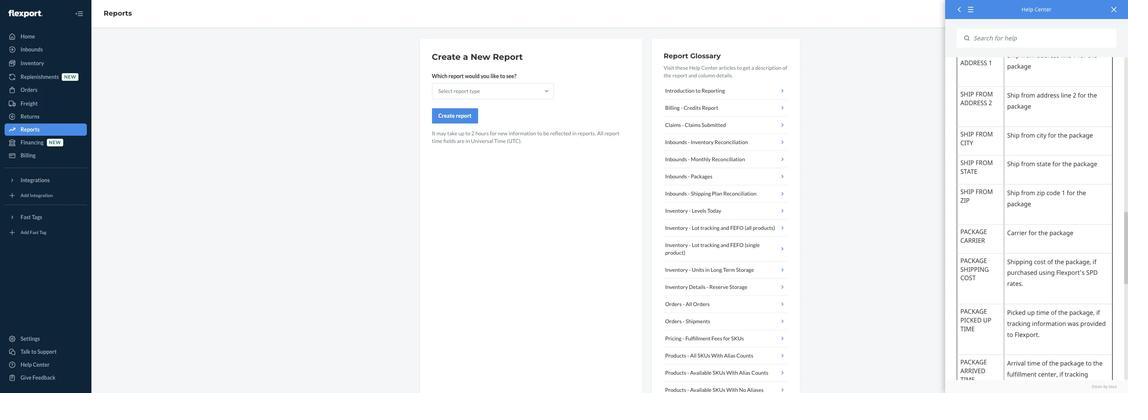 Task type: describe. For each thing, give the bounding box(es) containing it.
these
[[676, 64, 689, 71]]

shipments
[[686, 318, 711, 324]]

plan
[[712, 190, 723, 197]]

inventory for inventory - lot tracking and fefo (single product)
[[666, 242, 688, 248]]

pricing - fulfillment fees for skus button
[[664, 330, 788, 347]]

report for which report would you like to see?
[[449, 73, 464, 79]]

- for claims - claims submitted
[[682, 122, 684, 128]]

inventory - lot tracking and fefo (single product) button
[[664, 237, 788, 262]]

products - available skus with alias counts button
[[664, 364, 788, 382]]

universal
[[471, 138, 493, 144]]

tags
[[32, 214, 42, 220]]

inbounds - monthly reconciliation button
[[664, 151, 788, 168]]

1 horizontal spatial in
[[573, 130, 577, 136]]

introduction to reporting button
[[664, 82, 788, 100]]

new for replenishments
[[64, 74, 76, 80]]

articles
[[719, 64, 736, 71]]

- for inbounds - monthly reconciliation
[[688, 156, 690, 162]]

reconciliation for inbounds - monthly reconciliation
[[712, 156, 745, 162]]

inbounds - shipping plan reconciliation
[[666, 190, 757, 197]]

inbounds - inventory reconciliation button
[[664, 134, 788, 151]]

products for products - all skus with alias counts
[[666, 352, 687, 359]]

inbounds for inbounds - shipping plan reconciliation
[[666, 190, 687, 197]]

2 claims from the left
[[685, 122, 701, 128]]

integration
[[30, 193, 53, 198]]

- for inbounds - packages
[[688, 173, 690, 180]]

fast tags
[[21, 214, 42, 220]]

lot for inventory - lot tracking and fefo (single product)
[[692, 242, 700, 248]]

fefo for (single
[[731, 242, 744, 248]]

and for inventory - lot tracking and fefo (all products)
[[721, 225, 730, 231]]

add fast tag
[[21, 230, 46, 235]]

packages
[[691, 173, 713, 180]]

billing for billing - credits report
[[666, 104, 680, 111]]

introduction to reporting
[[666, 87, 725, 94]]

add fast tag link
[[5, 226, 87, 239]]

inventory - lot tracking and fefo (all products) button
[[664, 220, 788, 237]]

to inside visit these help center articles to get a description of the report and column details.
[[737, 64, 742, 71]]

- for orders - shipments
[[683, 318, 685, 324]]

elevio
[[1093, 384, 1103, 389]]

select
[[439, 88, 453, 94]]

orders up shipments
[[694, 301, 710, 307]]

home
[[21, 33, 35, 40]]

products for products - available skus with alias counts
[[666, 369, 687, 376]]

new inside it may take up to 2 hours for new information to be reflected in reports. all report time fields are in universal time (utc).
[[498, 130, 508, 136]]

a inside visit these help center articles to get a description of the report and column details.
[[752, 64, 755, 71]]

0 horizontal spatial center
[[33, 361, 50, 368]]

alias for products - available skus with alias counts
[[740, 369, 751, 376]]

give feedback
[[21, 374, 55, 381]]

0 vertical spatial help center
[[1022, 6, 1052, 13]]

inventory - units in long term storage
[[666, 266, 755, 273]]

help center inside the help center link
[[21, 361, 50, 368]]

are
[[457, 138, 465, 144]]

elevio by dixa
[[1093, 384, 1117, 389]]

inventory up monthly
[[691, 139, 714, 145]]

1 vertical spatial fast
[[30, 230, 39, 235]]

freight
[[21, 100, 38, 107]]

fees
[[712, 335, 723, 342]]

0 vertical spatial help
[[1022, 6, 1034, 13]]

pricing - fulfillment fees for skus
[[666, 335, 744, 342]]

reporting
[[702, 87, 725, 94]]

inventory - units in long term storage button
[[664, 262, 788, 279]]

inbounds - monthly reconciliation
[[666, 156, 745, 162]]

levels
[[692, 207, 707, 214]]

- right details
[[707, 284, 709, 290]]

integrations
[[21, 177, 50, 183]]

like
[[491, 73, 499, 79]]

and inside visit these help center articles to get a description of the report and column details.
[[689, 72, 698, 79]]

up
[[459, 130, 465, 136]]

orders - shipments button
[[664, 313, 788, 330]]

counts for products - available skus with alias counts
[[752, 369, 769, 376]]

1 claims from the left
[[666, 122, 681, 128]]

tag
[[40, 230, 46, 235]]

products - all skus with alias counts button
[[664, 347, 788, 364]]

inventory for inventory details - reserve storage
[[666, 284, 688, 290]]

in inside "inventory - units in long term storage" button
[[706, 266, 710, 273]]

give feedback button
[[5, 372, 87, 384]]

create for create a new report
[[432, 52, 461, 62]]

billing - credits report
[[666, 104, 719, 111]]

(utc).
[[507, 138, 522, 144]]

by
[[1104, 384, 1108, 389]]

0 horizontal spatial reports link
[[5, 124, 87, 136]]

2 horizontal spatial skus
[[732, 335, 744, 342]]

inbounds for inbounds - packages
[[666, 173, 687, 180]]

visit these help center articles to get a description of the report and column details.
[[664, 64, 788, 79]]

replenishments
[[21, 74, 59, 80]]

which
[[432, 73, 448, 79]]

0 vertical spatial a
[[463, 52, 468, 62]]

add for add fast tag
[[21, 230, 29, 235]]

add integration link
[[5, 189, 87, 202]]

flexport logo image
[[8, 10, 43, 17]]

skus for available
[[713, 369, 726, 376]]

settings link
[[5, 333, 87, 345]]

fast tags button
[[5, 211, 87, 223]]

reconciliation for inbounds - inventory reconciliation
[[715, 139, 748, 145]]

inventory for inventory - lot tracking and fefo (all products)
[[666, 225, 688, 231]]

close navigation image
[[75, 9, 84, 18]]

products)
[[753, 225, 776, 231]]

add for add integration
[[21, 193, 29, 198]]

give
[[21, 374, 32, 381]]

inventory details - reserve storage
[[666, 284, 748, 290]]

inbounds - inventory reconciliation
[[666, 139, 748, 145]]

to right like
[[500, 73, 505, 79]]

inventory for inventory
[[21, 60, 44, 66]]

create report button
[[432, 108, 478, 124]]

claims - claims submitted
[[666, 122, 726, 128]]

orders - all orders button
[[664, 296, 788, 313]]

inventory - levels today
[[666, 207, 722, 214]]

of
[[783, 64, 788, 71]]

units
[[692, 266, 705, 273]]

create a new report
[[432, 52, 523, 62]]

time
[[432, 138, 443, 144]]

glossary
[[691, 52, 721, 60]]

to inside button
[[696, 87, 701, 94]]

reports.
[[578, 130, 596, 136]]

inventory for inventory - levels today
[[666, 207, 688, 214]]

inbounds - shipping plan reconciliation button
[[664, 185, 788, 202]]

- for inventory - levels today
[[689, 207, 691, 214]]

orders - shipments
[[666, 318, 711, 324]]

dixa
[[1109, 384, 1117, 389]]

0 vertical spatial reports
[[104, 9, 132, 18]]

inventory details - reserve storage button
[[664, 279, 788, 296]]

all inside it may take up to 2 hours for new information to be reflected in reports. all report time fields are in universal time (utc).
[[598, 130, 604, 136]]

report glossary
[[664, 52, 721, 60]]

- for inventory - lot tracking and fefo (all products)
[[689, 225, 691, 231]]

center inside visit these help center articles to get a description of the report and column details.
[[702, 64, 718, 71]]



Task type: locate. For each thing, give the bounding box(es) containing it.
1 vertical spatial alias
[[740, 369, 751, 376]]

0 vertical spatial in
[[573, 130, 577, 136]]

1 add from the top
[[21, 193, 29, 198]]

help
[[1022, 6, 1034, 13], [690, 64, 701, 71], [21, 361, 32, 368]]

products inside button
[[666, 352, 687, 359]]

2 vertical spatial reconciliation
[[724, 190, 757, 197]]

- for orders - all orders
[[683, 301, 685, 307]]

talk to support button
[[5, 346, 87, 358]]

2 horizontal spatial center
[[1035, 6, 1052, 13]]

- left shipments
[[683, 318, 685, 324]]

1 vertical spatial create
[[439, 112, 455, 119]]

2 vertical spatial and
[[721, 242, 730, 248]]

2 horizontal spatial new
[[498, 130, 508, 136]]

inventory inside button
[[666, 207, 688, 214]]

for up time
[[490, 130, 497, 136]]

1 horizontal spatial new
[[64, 74, 76, 80]]

- for inbounds - shipping plan reconciliation
[[688, 190, 690, 197]]

to right talk
[[31, 348, 36, 355]]

talk to support
[[21, 348, 57, 355]]

term
[[724, 266, 735, 273]]

add integration
[[21, 193, 53, 198]]

report
[[673, 72, 688, 79], [449, 73, 464, 79], [454, 88, 469, 94], [456, 112, 472, 119], [605, 130, 620, 136]]

- inside inventory - lot tracking and fefo (single product)
[[689, 242, 691, 248]]

home link
[[5, 30, 87, 43]]

in left long
[[706, 266, 710, 273]]

inventory up orders - all orders
[[666, 284, 688, 290]]

orders up orders - shipments on the right bottom of page
[[666, 301, 682, 307]]

create up may
[[439, 112, 455, 119]]

2 vertical spatial new
[[49, 140, 61, 145]]

report up up
[[456, 112, 472, 119]]

lot
[[692, 225, 700, 231], [692, 242, 700, 248]]

inventory up product)
[[666, 242, 688, 248]]

report inside visit these help center articles to get a description of the report and column details.
[[673, 72, 688, 79]]

1 vertical spatial in
[[466, 138, 470, 144]]

a left new at top
[[463, 52, 468, 62]]

0 horizontal spatial claims
[[666, 122, 681, 128]]

1 horizontal spatial help
[[690, 64, 701, 71]]

1 vertical spatial products
[[666, 369, 687, 376]]

in right are
[[466, 138, 470, 144]]

1 vertical spatial reconciliation
[[712, 156, 745, 162]]

- for billing - credits report
[[681, 104, 683, 111]]

inbounds for inbounds - inventory reconciliation
[[666, 139, 687, 145]]

report up the select report type on the left top
[[449, 73, 464, 79]]

help center up search "search field"
[[1022, 6, 1052, 13]]

0 horizontal spatial help center
[[21, 361, 50, 368]]

help center
[[1022, 6, 1052, 13], [21, 361, 50, 368]]

1 horizontal spatial claims
[[685, 122, 701, 128]]

0 vertical spatial counts
[[737, 352, 754, 359]]

1 horizontal spatial with
[[727, 369, 739, 376]]

billing for billing
[[21, 152, 36, 159]]

- for pricing - fulfillment fees for skus
[[683, 335, 685, 342]]

to inside 'button'
[[31, 348, 36, 355]]

products down pricing
[[666, 352, 687, 359]]

with
[[712, 352, 723, 359], [727, 369, 739, 376]]

1 vertical spatial with
[[727, 369, 739, 376]]

orders inside orders link
[[21, 87, 37, 93]]

1 vertical spatial new
[[498, 130, 508, 136]]

inbounds down inbounds - packages
[[666, 190, 687, 197]]

2 vertical spatial help
[[21, 361, 32, 368]]

billing down financing
[[21, 152, 36, 159]]

1 tracking from the top
[[701, 225, 720, 231]]

to left 2
[[466, 130, 471, 136]]

- left shipping
[[688, 190, 690, 197]]

1 vertical spatial add
[[21, 230, 29, 235]]

0 vertical spatial center
[[1035, 6, 1052, 13]]

- down 'inventory - levels today'
[[689, 225, 691, 231]]

fast inside dropdown button
[[21, 214, 31, 220]]

skus down pricing - fulfillment fees for skus
[[698, 352, 711, 359]]

- inside button
[[688, 369, 690, 376]]

inbounds down the claims - claims submitted on the top of page
[[666, 139, 687, 145]]

alias inside button
[[725, 352, 736, 359]]

0 horizontal spatial help
[[21, 361, 32, 368]]

inventory inside inventory - lot tracking and fefo (single product)
[[666, 242, 688, 248]]

column
[[699, 72, 716, 79]]

inbounds down home
[[21, 46, 43, 53]]

counts inside button
[[752, 369, 769, 376]]

center up search "search field"
[[1035, 6, 1052, 13]]

0 horizontal spatial reports
[[21, 126, 40, 133]]

1 vertical spatial reports
[[21, 126, 40, 133]]

tracking for (single
[[701, 242, 720, 248]]

with down products - all skus with alias counts button
[[727, 369, 739, 376]]

to left be
[[538, 130, 543, 136]]

tracking inside inventory - lot tracking and fefo (single product)
[[701, 242, 720, 248]]

new up billing link
[[49, 140, 61, 145]]

inventory down 'inventory - levels today'
[[666, 225, 688, 231]]

it
[[432, 130, 436, 136]]

orders inside 'orders - shipments' button
[[666, 318, 682, 324]]

fefo inside inventory - lot tracking and fefo (single product)
[[731, 242, 744, 248]]

lot up units
[[692, 242, 700, 248]]

1 vertical spatial for
[[724, 335, 731, 342]]

skus down 'orders - shipments' button
[[732, 335, 744, 342]]

tracking down the today on the right of the page
[[701, 225, 720, 231]]

all up orders - shipments on the right bottom of page
[[686, 301, 693, 307]]

products - available skus with alias counts
[[666, 369, 769, 376]]

- left credits
[[681, 104, 683, 111]]

(single
[[745, 242, 760, 248]]

2 vertical spatial skus
[[713, 369, 726, 376]]

center
[[1035, 6, 1052, 13], [702, 64, 718, 71], [33, 361, 50, 368]]

skus for all
[[698, 352, 711, 359]]

0 vertical spatial skus
[[732, 335, 744, 342]]

inbounds for inbounds
[[21, 46, 43, 53]]

1 vertical spatial fefo
[[731, 242, 744, 248]]

returns link
[[5, 111, 87, 123]]

0 horizontal spatial skus
[[698, 352, 711, 359]]

0 horizontal spatial in
[[466, 138, 470, 144]]

lot down 'inventory - levels today'
[[692, 225, 700, 231]]

help down report glossary
[[690, 64, 701, 71]]

inbounds for inbounds - monthly reconciliation
[[666, 156, 687, 162]]

2 tracking from the top
[[701, 242, 720, 248]]

inventory down product)
[[666, 266, 688, 273]]

1 vertical spatial and
[[721, 225, 730, 231]]

1 horizontal spatial skus
[[713, 369, 726, 376]]

- left the packages
[[688, 173, 690, 180]]

it may take up to 2 hours for new information to be reflected in reports. all report time fields are in universal time (utc).
[[432, 130, 620, 144]]

and for inventory - lot tracking and fefo (single product)
[[721, 242, 730, 248]]

2 fefo from the top
[[731, 242, 744, 248]]

0 horizontal spatial report
[[493, 52, 523, 62]]

0 vertical spatial reports link
[[104, 9, 132, 18]]

with down fees
[[712, 352, 723, 359]]

all for orders
[[686, 301, 693, 307]]

1 horizontal spatial reports link
[[104, 9, 132, 18]]

claims
[[666, 122, 681, 128], [685, 122, 701, 128]]

add left the 'integration'
[[21, 193, 29, 198]]

details
[[689, 284, 706, 290]]

- right pricing
[[683, 335, 685, 342]]

reserve
[[710, 284, 729, 290]]

all for products
[[691, 352, 697, 359]]

inventory
[[21, 60, 44, 66], [691, 139, 714, 145], [666, 207, 688, 214], [666, 225, 688, 231], [666, 242, 688, 248], [666, 266, 688, 273], [666, 284, 688, 290]]

for inside 'pricing - fulfillment fees for skus' button
[[724, 335, 731, 342]]

with for all
[[712, 352, 723, 359]]

2 horizontal spatial report
[[702, 104, 719, 111]]

- down the billing - credits report
[[682, 122, 684, 128]]

reflected
[[550, 130, 572, 136]]

2 add from the top
[[21, 230, 29, 235]]

1 vertical spatial billing
[[21, 152, 36, 159]]

2 horizontal spatial in
[[706, 266, 710, 273]]

alias down 'pricing - fulfillment fees for skus' button
[[725, 352, 736, 359]]

- up orders - shipments on the right bottom of page
[[683, 301, 685, 307]]

storage right reserve
[[730, 284, 748, 290]]

elevio by dixa link
[[957, 384, 1117, 389]]

products - all skus with alias counts
[[666, 352, 754, 359]]

0 vertical spatial storage
[[737, 266, 755, 273]]

- down fulfillment
[[688, 352, 690, 359]]

with for available
[[727, 369, 739, 376]]

add
[[21, 193, 29, 198], [21, 230, 29, 235]]

2 lot from the top
[[692, 242, 700, 248]]

2 horizontal spatial help
[[1022, 6, 1034, 13]]

0 vertical spatial new
[[64, 74, 76, 80]]

1 vertical spatial lot
[[692, 242, 700, 248]]

1 horizontal spatial alias
[[740, 369, 751, 376]]

alias for products - all skus with alias counts
[[725, 352, 736, 359]]

1 horizontal spatial for
[[724, 335, 731, 342]]

with inside button
[[727, 369, 739, 376]]

billing down the introduction
[[666, 104, 680, 111]]

1 horizontal spatial help center
[[1022, 6, 1052, 13]]

claims down the billing - credits report
[[666, 122, 681, 128]]

inventory up 'replenishments'
[[21, 60, 44, 66]]

help up search "search field"
[[1022, 6, 1034, 13]]

products inside button
[[666, 369, 687, 376]]

inventory - lot tracking and fefo (all products)
[[666, 225, 776, 231]]

report for create a new report
[[493, 52, 523, 62]]

create inside create report button
[[439, 112, 455, 119]]

and
[[689, 72, 698, 79], [721, 225, 730, 231], [721, 242, 730, 248]]

report left type
[[454, 88, 469, 94]]

orders for orders - all orders
[[666, 301, 682, 307]]

report down these
[[673, 72, 688, 79]]

fefo
[[731, 225, 744, 231], [731, 242, 744, 248]]

and down inventory - levels today button
[[721, 225, 730, 231]]

report down reporting at the top right of page
[[702, 104, 719, 111]]

report right reports.
[[605, 130, 620, 136]]

- left units
[[689, 266, 691, 273]]

products left available
[[666, 369, 687, 376]]

orders up freight
[[21, 87, 37, 93]]

billing inside button
[[666, 104, 680, 111]]

and down the inventory - lot tracking and fefo (all products) button
[[721, 242, 730, 248]]

reconciliation down inbounds - packages button
[[724, 190, 757, 197]]

be
[[544, 130, 549, 136]]

credits
[[684, 104, 701, 111]]

alias inside button
[[740, 369, 751, 376]]

billing - credits report button
[[664, 100, 788, 117]]

2 vertical spatial center
[[33, 361, 50, 368]]

1 horizontal spatial center
[[702, 64, 718, 71]]

0 vertical spatial add
[[21, 193, 29, 198]]

fefo left (all
[[731, 225, 744, 231]]

0 horizontal spatial with
[[712, 352, 723, 359]]

0 vertical spatial lot
[[692, 225, 700, 231]]

inventory left levels on the bottom right of page
[[666, 207, 688, 214]]

monthly
[[691, 156, 711, 162]]

new
[[471, 52, 491, 62]]

report up see?
[[493, 52, 523, 62]]

lot inside inventory - lot tracking and fefo (single product)
[[692, 242, 700, 248]]

- left monthly
[[688, 156, 690, 162]]

billing link
[[5, 149, 87, 162]]

1 vertical spatial skus
[[698, 352, 711, 359]]

you
[[481, 73, 490, 79]]

to left reporting at the top right of page
[[696, 87, 701, 94]]

report inside billing - credits report button
[[702, 104, 719, 111]]

which report would you like to see?
[[432, 73, 517, 79]]

0 horizontal spatial alias
[[725, 352, 736, 359]]

0 vertical spatial billing
[[666, 104, 680, 111]]

inventory for inventory - units in long term storage
[[666, 266, 688, 273]]

0 vertical spatial for
[[490, 130, 497, 136]]

see?
[[507, 73, 517, 79]]

center up column
[[702, 64, 718, 71]]

a right get
[[752, 64, 755, 71]]

0 vertical spatial fast
[[21, 214, 31, 220]]

introduction
[[666, 87, 695, 94]]

1 vertical spatial help
[[690, 64, 701, 71]]

create report
[[439, 112, 472, 119]]

2 vertical spatial all
[[691, 352, 697, 359]]

create
[[432, 52, 461, 62], [439, 112, 455, 119]]

submitted
[[702, 122, 726, 128]]

1 vertical spatial all
[[686, 301, 693, 307]]

to left get
[[737, 64, 742, 71]]

help up give
[[21, 361, 32, 368]]

select report type
[[439, 88, 480, 94]]

report inside it may take up to 2 hours for new information to be reflected in reports. all report time fields are in universal time (utc).
[[605, 130, 620, 136]]

inbounds - packages
[[666, 173, 713, 180]]

1 horizontal spatial reports
[[104, 9, 132, 18]]

1 horizontal spatial billing
[[666, 104, 680, 111]]

0 vertical spatial alias
[[725, 352, 736, 359]]

storage
[[737, 266, 755, 273], [730, 284, 748, 290]]

- left levels on the bottom right of page
[[689, 207, 691, 214]]

skus inside button
[[713, 369, 726, 376]]

inventory - lot tracking and fefo (single product)
[[666, 242, 760, 256]]

1 vertical spatial tracking
[[701, 242, 720, 248]]

1 vertical spatial center
[[702, 64, 718, 71]]

skus
[[732, 335, 744, 342], [698, 352, 711, 359], [713, 369, 726, 376]]

0 vertical spatial create
[[432, 52, 461, 62]]

tracking down inventory - lot tracking and fefo (all products)
[[701, 242, 720, 248]]

report up these
[[664, 52, 689, 60]]

create for create report
[[439, 112, 455, 119]]

0 vertical spatial with
[[712, 352, 723, 359]]

and left column
[[689, 72, 698, 79]]

- for products - available skus with alias counts
[[688, 369, 690, 376]]

2 vertical spatial in
[[706, 266, 710, 273]]

counts for products - all skus with alias counts
[[737, 352, 754, 359]]

counts inside button
[[737, 352, 754, 359]]

information
[[509, 130, 537, 136]]

in left reports.
[[573, 130, 577, 136]]

for inside it may take up to 2 hours for new information to be reflected in reports. all report time fields are in universal time (utc).
[[490, 130, 497, 136]]

0 horizontal spatial new
[[49, 140, 61, 145]]

products
[[666, 352, 687, 359], [666, 369, 687, 376]]

orders up pricing
[[666, 318, 682, 324]]

- down the claims - claims submitted on the top of page
[[688, 139, 690, 145]]

lot for inventory - lot tracking and fefo (all products)
[[692, 225, 700, 231]]

fefo left (single
[[731, 242, 744, 248]]

1 products from the top
[[666, 352, 687, 359]]

0 vertical spatial reconciliation
[[715, 139, 748, 145]]

claims down credits
[[685, 122, 701, 128]]

add down fast tags
[[21, 230, 29, 235]]

all down fulfillment
[[691, 352, 697, 359]]

settings
[[21, 335, 40, 342]]

2 products from the top
[[666, 369, 687, 376]]

(all
[[745, 225, 752, 231]]

inbounds left the packages
[[666, 173, 687, 180]]

- for inventory - units in long term storage
[[689, 266, 691, 273]]

reconciliation down claims - claims submitted button
[[715, 139, 748, 145]]

0 vertical spatial and
[[689, 72, 698, 79]]

returns
[[21, 113, 40, 120]]

1 vertical spatial reports link
[[5, 124, 87, 136]]

0 vertical spatial fefo
[[731, 225, 744, 231]]

center down talk to support on the left of page
[[33, 361, 50, 368]]

fast left the tag
[[30, 230, 39, 235]]

inbounds up inbounds - packages
[[666, 156, 687, 162]]

help inside visit these help center articles to get a description of the report and column details.
[[690, 64, 701, 71]]

fast
[[21, 214, 31, 220], [30, 230, 39, 235]]

Search search field
[[970, 29, 1117, 48]]

1 vertical spatial storage
[[730, 284, 748, 290]]

long
[[711, 266, 723, 273]]

report for select report type
[[454, 88, 469, 94]]

new up orders link
[[64, 74, 76, 80]]

all right reports.
[[598, 130, 604, 136]]

with inside button
[[712, 352, 723, 359]]

0 vertical spatial tracking
[[701, 225, 720, 231]]

would
[[465, 73, 480, 79]]

inventory - levels today button
[[664, 202, 788, 220]]

fefo for (all
[[731, 225, 744, 231]]

1 fefo from the top
[[731, 225, 744, 231]]

available
[[691, 369, 712, 376]]

1 vertical spatial counts
[[752, 369, 769, 376]]

1 lot from the top
[[692, 225, 700, 231]]

orders for orders - shipments
[[666, 318, 682, 324]]

tracking
[[701, 225, 720, 231], [701, 242, 720, 248]]

0 vertical spatial all
[[598, 130, 604, 136]]

help center up give feedback on the left bottom of the page
[[21, 361, 50, 368]]

support
[[37, 348, 57, 355]]

for right fees
[[724, 335, 731, 342]]

1 vertical spatial help center
[[21, 361, 50, 368]]

alias down products - all skus with alias counts button
[[740, 369, 751, 376]]

fast left tags
[[21, 214, 31, 220]]

hours
[[476, 130, 489, 136]]

and inside inventory - lot tracking and fefo (single product)
[[721, 242, 730, 248]]

new up time
[[498, 130, 508, 136]]

integrations button
[[5, 174, 87, 186]]

- left available
[[688, 369, 690, 376]]

report inside button
[[456, 112, 472, 119]]

create up which
[[432, 52, 461, 62]]

- for products - all skus with alias counts
[[688, 352, 690, 359]]

orders for orders
[[21, 87, 37, 93]]

0 horizontal spatial billing
[[21, 152, 36, 159]]

2
[[472, 130, 475, 136]]

- up inventory - units in long term storage
[[689, 242, 691, 248]]

skus down products - all skus with alias counts button
[[713, 369, 726, 376]]

take
[[448, 130, 458, 136]]

fields
[[444, 138, 456, 144]]

1 horizontal spatial a
[[752, 64, 755, 71]]

- for inbounds - inventory reconciliation
[[688, 139, 690, 145]]

get
[[743, 64, 751, 71]]

inbounds - packages button
[[664, 168, 788, 185]]

financing
[[21, 139, 44, 146]]

0 vertical spatial products
[[666, 352, 687, 359]]

- for inventory - lot tracking and fefo (single product)
[[689, 242, 691, 248]]

reconciliation down inbounds - inventory reconciliation button
[[712, 156, 745, 162]]

report for create report
[[456, 112, 472, 119]]

1 horizontal spatial report
[[664, 52, 689, 60]]

report for billing - credits report
[[702, 104, 719, 111]]

1 vertical spatial a
[[752, 64, 755, 71]]

pricing
[[666, 335, 682, 342]]

time
[[495, 138, 506, 144]]

description
[[756, 64, 782, 71]]

tracking for (all
[[701, 225, 720, 231]]

new for financing
[[49, 140, 61, 145]]

feedback
[[33, 374, 55, 381]]

0 horizontal spatial a
[[463, 52, 468, 62]]

inbounds
[[21, 46, 43, 53], [666, 139, 687, 145], [666, 156, 687, 162], [666, 173, 687, 180], [666, 190, 687, 197]]

0 horizontal spatial for
[[490, 130, 497, 136]]

storage right term
[[737, 266, 755, 273]]



Task type: vqa. For each thing, say whether or not it's contained in the screenshot.
Inbounds - Monthly Reconciliation inbounds
yes



